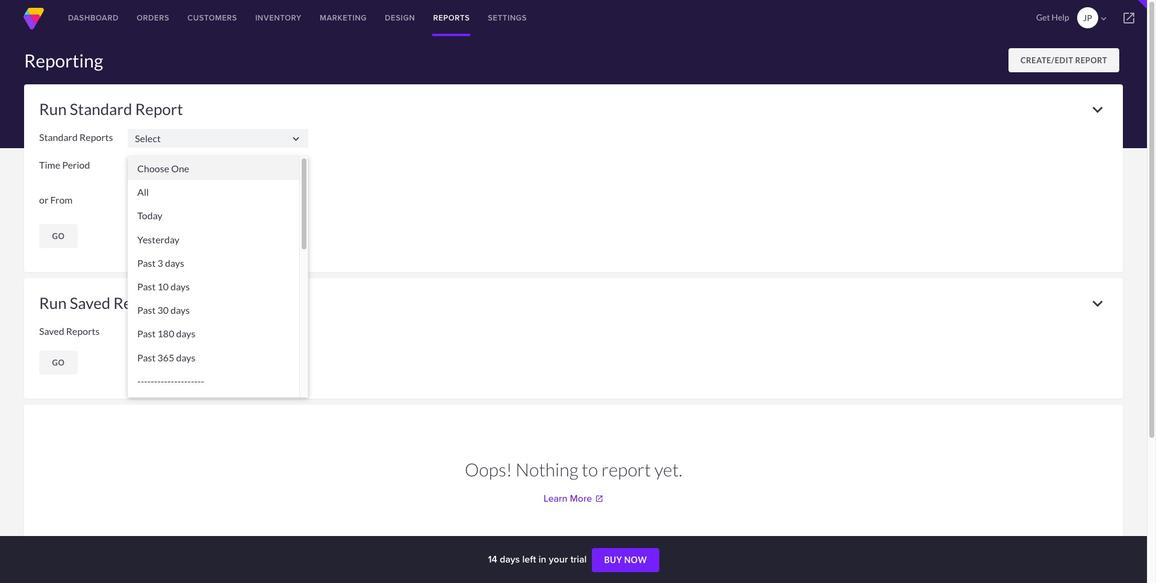 Task type: locate. For each thing, give the bounding box(es) containing it.
go
[[52, 231, 65, 241], [52, 358, 65, 367]]

time
[[39, 159, 60, 170]]

reports down run standard report
[[80, 131, 113, 143]]

2 expand_more from the top
[[1088, 293, 1109, 314]]

2 go link from the top
[[39, 351, 78, 375]]

choose
[[137, 163, 169, 174]]

1 run from the top
[[39, 99, 67, 119]]

yesterday
[[137, 233, 180, 245]]

days right 3
[[165, 257, 184, 269]]

learn more
[[544, 492, 592, 505]]

buy now link
[[592, 548, 659, 572]]

1 vertical spatial run
[[39, 293, 67, 313]]

now
[[625, 555, 647, 565]]

18 - from the left
[[194, 375, 198, 387]]

days right 365
[[176, 352, 195, 363]]

all
[[137, 186, 149, 198]]

standard reports
[[39, 131, 113, 143]]

time period
[[39, 159, 90, 170]]

standard up time period
[[39, 131, 78, 143]]

1 expand_more from the top
[[1088, 99, 1109, 120]]

saved
[[70, 293, 110, 313], [39, 325, 64, 337]]

standard
[[70, 99, 132, 119], [39, 131, 78, 143]]

0 vertical spatial report
[[1076, 55, 1108, 65]]

0 vertical spatial go
[[52, 231, 65, 241]]

report
[[602, 458, 651, 480]]

go for 2nd go link from the top of the page
[[52, 358, 65, 367]]

17 - from the left
[[191, 375, 194, 387]]

period
[[62, 159, 90, 170]]

yet.
[[655, 458, 683, 480]]

11 - from the left
[[171, 375, 174, 387]]

run
[[39, 99, 67, 119], [39, 293, 67, 313]]

go link down or from
[[39, 224, 78, 248]]

days for past 365 days
[[176, 352, 195, 363]]

standard up standard reports
[[70, 99, 132, 119]]

past 3 days
[[137, 257, 184, 269]]

--------------------
[[137, 375, 204, 387]]

saved down run saved report
[[39, 325, 64, 337]]

reports down run saved report
[[66, 325, 100, 337]]

past
[[137, 257, 156, 269], [137, 281, 156, 292], [137, 304, 156, 316], [137, 328, 156, 339], [137, 352, 156, 363]]

 for reports
[[290, 133, 302, 145]]

past left 180
[[137, 328, 156, 339]]

inventory
[[255, 12, 302, 23]]

go link down "saved reports"
[[39, 351, 78, 375]]

0 vertical spatial run
[[39, 99, 67, 119]]

5 past from the top
[[137, 352, 156, 363]]

1 go from the top
[[52, 231, 65, 241]]

reports
[[433, 12, 470, 23], [80, 131, 113, 143], [66, 325, 100, 337]]

past 180 days
[[137, 328, 195, 339]]

days for past 10 days
[[171, 281, 190, 292]]

2  from the top
[[290, 160, 302, 173]]

1  from the top
[[290, 133, 302, 145]]

4 past from the top
[[137, 328, 156, 339]]

19 - from the left
[[198, 375, 201, 387]]

reports right 'design'
[[433, 12, 470, 23]]

-
[[137, 375, 141, 387], [141, 375, 144, 387], [144, 375, 147, 387], [147, 375, 151, 387], [151, 375, 154, 387], [154, 375, 157, 387], [157, 375, 161, 387], [161, 375, 164, 387], [164, 375, 168, 387], [168, 375, 171, 387], [171, 375, 174, 387], [174, 375, 178, 387], [178, 375, 181, 387], [181, 375, 184, 387], [184, 375, 188, 387], [188, 375, 191, 387], [191, 375, 194, 387], [194, 375, 198, 387], [198, 375, 201, 387], [201, 375, 204, 387]]

run for run saved report
[[39, 293, 67, 313]]

create/edit
[[1021, 55, 1074, 65]]

run up "saved reports"
[[39, 293, 67, 313]]

1 vertical spatial reports
[[80, 131, 113, 143]]

report for run saved report
[[113, 293, 161, 313]]

1 vertical spatial 
[[290, 160, 302, 173]]

help
[[1052, 12, 1070, 22]]


[[290, 133, 302, 145], [290, 160, 302, 173], [290, 327, 302, 339]]

oops! nothing to report yet.
[[465, 458, 683, 480]]

saved up "saved reports"
[[70, 293, 110, 313]]

1 vertical spatial expand_more
[[1088, 293, 1109, 314]]

days right 180
[[176, 328, 195, 339]]

2 vertical spatial reports
[[66, 325, 100, 337]]

0 vertical spatial go link
[[39, 224, 78, 248]]

learn more link
[[544, 492, 604, 505]]

create/edit report link
[[1009, 48, 1120, 72]]

2 run from the top
[[39, 293, 67, 313]]

past left 365
[[137, 352, 156, 363]]

0 vertical spatial expand_more
[[1088, 99, 1109, 120]]

2 go from the top
[[52, 358, 65, 367]]

1 vertical spatial report
[[135, 99, 183, 119]]

days for past 3 days
[[165, 257, 184, 269]]

days
[[165, 257, 184, 269], [171, 281, 190, 292], [171, 304, 190, 316], [176, 328, 195, 339], [176, 352, 195, 363], [500, 552, 520, 566]]

go link
[[39, 224, 78, 248], [39, 351, 78, 375]]

go down "saved reports"
[[52, 358, 65, 367]]

1 vertical spatial saved
[[39, 325, 64, 337]]

settings
[[488, 12, 527, 23]]

to
[[582, 458, 598, 480]]

days for past 30 days
[[171, 304, 190, 316]]

january
[[137, 399, 171, 410]]

2 past from the top
[[137, 281, 156, 292]]

1 vertical spatial go link
[[39, 351, 78, 375]]

days right 30
[[171, 304, 190, 316]]

go down or from
[[52, 231, 65, 241]]

0 vertical spatial saved
[[70, 293, 110, 313]]

30
[[158, 304, 169, 316]]

1 horizontal spatial saved
[[70, 293, 110, 313]]

past for past 180 days
[[137, 328, 156, 339]]

1 go link from the top
[[39, 224, 78, 248]]

report down jp
[[1076, 55, 1108, 65]]

1 vertical spatial go
[[52, 358, 65, 367]]

past left 10
[[137, 281, 156, 292]]

4 - from the left
[[147, 375, 151, 387]]

days right 10
[[171, 281, 190, 292]]

past 365 days
[[137, 352, 195, 363]]

past left 30
[[137, 304, 156, 316]]

report
[[1076, 55, 1108, 65], [135, 99, 183, 119], [113, 293, 161, 313]]

left
[[523, 552, 536, 566]]

3
[[158, 257, 163, 269]]

2 vertical spatial report
[[113, 293, 161, 313]]

run up standard reports
[[39, 99, 67, 119]]

2 vertical spatial 
[[290, 327, 302, 339]]

1 past from the top
[[137, 257, 156, 269]]

16 - from the left
[[188, 375, 191, 387]]

3 past from the top
[[137, 304, 156, 316]]

12 - from the left
[[174, 375, 178, 387]]

expand_more
[[1088, 99, 1109, 120], [1088, 293, 1109, 314]]

report down 10
[[113, 293, 161, 313]]

 link
[[1112, 0, 1148, 36]]

past 10 days
[[137, 281, 190, 292]]

reports for run saved report
[[66, 325, 100, 337]]

report up choose one on the top
[[135, 99, 183, 119]]

buy now
[[605, 555, 647, 565]]

one
[[171, 163, 189, 174]]

0 vertical spatial 
[[290, 133, 302, 145]]

None text field
[[128, 129, 309, 148]]

2 - from the left
[[141, 375, 144, 387]]

0 horizontal spatial saved
[[39, 325, 64, 337]]

past for past 365 days
[[137, 352, 156, 363]]

365
[[158, 352, 174, 363]]

past left 3
[[137, 257, 156, 269]]

your
[[549, 552, 568, 566]]

0 vertical spatial reports
[[433, 12, 470, 23]]

7 - from the left
[[157, 375, 161, 387]]



Task type: describe. For each thing, give the bounding box(es) containing it.
in
[[539, 552, 547, 566]]

14 days left in your trial
[[488, 552, 589, 566]]

go for 2nd go link from the bottom of the page
[[52, 231, 65, 241]]

6 - from the left
[[154, 375, 157, 387]]


[[1099, 13, 1110, 24]]

learn
[[544, 492, 568, 505]]

past for past 3 days
[[137, 257, 156, 269]]

buy
[[605, 555, 623, 565]]

10
[[158, 281, 169, 292]]

dashboard
[[68, 12, 119, 23]]

14
[[488, 552, 498, 566]]

180
[[158, 328, 174, 339]]

or
[[39, 194, 48, 205]]

expand_more for run saved report
[[1088, 293, 1109, 314]]

report for run standard report
[[135, 99, 183, 119]]

marketing
[[320, 12, 367, 23]]

get
[[1037, 12, 1051, 22]]

13 - from the left
[[178, 375, 181, 387]]

jp
[[1084, 13, 1093, 23]]

1 - from the left
[[137, 375, 141, 387]]

more
[[570, 492, 592, 505]]

8 - from the left
[[161, 375, 164, 387]]

0 vertical spatial standard
[[70, 99, 132, 119]]

20 - from the left
[[201, 375, 204, 387]]

reports for run standard report
[[80, 131, 113, 143]]

nothing
[[516, 458, 579, 480]]

oops! you don't have anything to report on yet. image
[[514, 542, 634, 583]]

past 30 days
[[137, 304, 190, 316]]

past for past 10 days
[[137, 281, 156, 292]]

9 - from the left
[[164, 375, 168, 387]]

trial
[[571, 552, 587, 566]]

14 - from the left
[[181, 375, 184, 387]]

15 - from the left
[[184, 375, 188, 387]]

run for run standard report
[[39, 99, 67, 119]]

or from
[[39, 194, 73, 205]]

orders
[[137, 12, 169, 23]]

design
[[385, 12, 415, 23]]

10 - from the left
[[168, 375, 171, 387]]

oops!
[[465, 458, 512, 480]]

today
[[137, 210, 163, 221]]


[[1122, 11, 1137, 25]]

3  from the top
[[290, 327, 302, 339]]

get help
[[1037, 12, 1070, 22]]

expand_more for run standard report
[[1088, 99, 1109, 120]]

dashboard link
[[59, 0, 128, 36]]

saved reports
[[39, 325, 100, 337]]

customers
[[188, 12, 237, 23]]

past for past 30 days
[[137, 304, 156, 316]]

create/edit report
[[1021, 55, 1108, 65]]

from
[[50, 194, 73, 205]]

days right 14
[[500, 552, 520, 566]]

1 vertical spatial standard
[[39, 131, 78, 143]]

run standard report
[[39, 99, 183, 119]]

3 - from the left
[[144, 375, 147, 387]]

5 - from the left
[[151, 375, 154, 387]]

days for past 180 days
[[176, 328, 195, 339]]

run saved report
[[39, 293, 161, 313]]

choose one
[[137, 163, 189, 174]]

reporting
[[24, 49, 103, 71]]

 for period
[[290, 160, 302, 173]]



Task type: vqa. For each thing, say whether or not it's contained in the screenshot.
 within the   SHOW IN MENU
no



